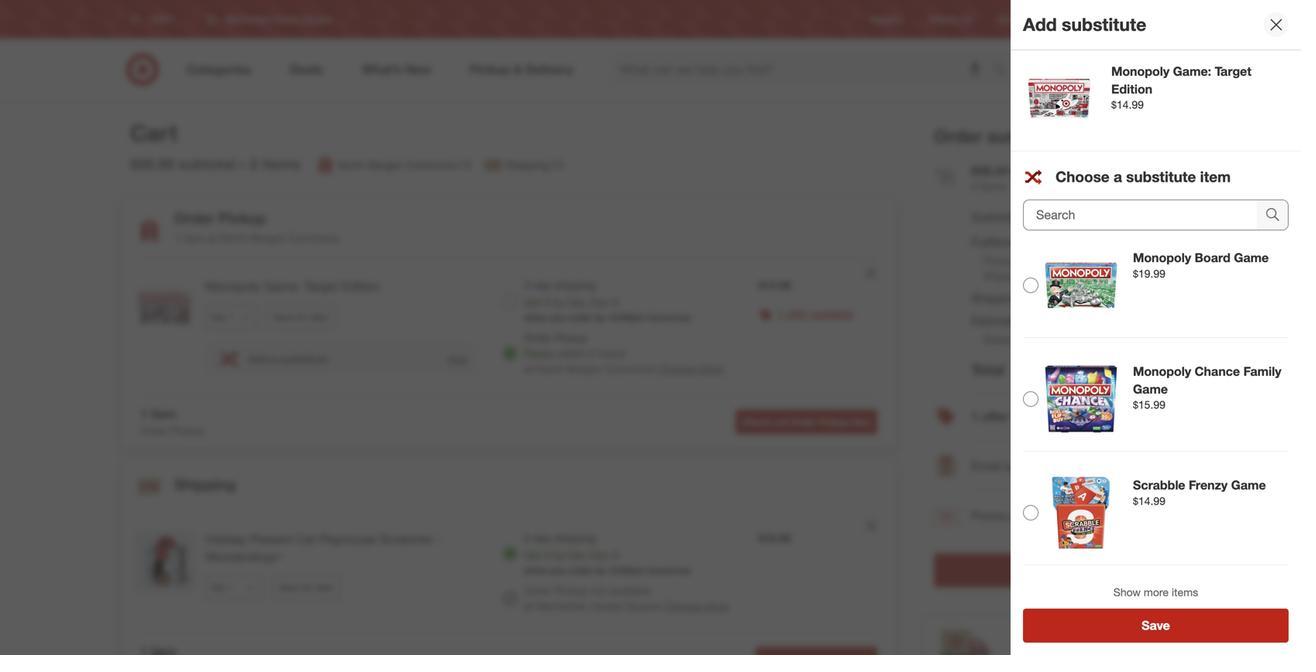 Task type: describe. For each thing, give the bounding box(es) containing it.
for for cat
[[302, 583, 313, 594]]

pickup inside 1 item order pickup
[[171, 424, 204, 438]]

save for later button for target
[[267, 305, 336, 330]]

shipping for holiday present cat playhouse scratcher - wondershop™
[[555, 532, 596, 546]]

check for order summary
[[1018, 563, 1056, 579]]

manhattan
[[536, 600, 588, 614]]

dec for monopoly game: target edition
[[590, 296, 609, 309]]

0 vertical spatial offer
[[786, 308, 808, 321]]

subtotal (2 items)
[[971, 210, 1063, 225]]

cart
[[130, 119, 177, 147]]

add a substitute
[[248, 353, 328, 366]]

cart item ready to fulfill group containing holiday present cat playhouse scratcher - wondershop™
[[122, 513, 896, 633]]

show more items
[[1113, 586, 1198, 600]]

hours
[[598, 347, 626, 361]]

1 item order pickup
[[140, 407, 204, 438]]

by up hours
[[595, 312, 606, 324]]

edition for monopoly game: target edition
[[342, 279, 380, 294]]

family
[[1243, 364, 1281, 379]]

order pickup 1 item at north bergen commons
[[174, 209, 339, 245]]

bergen inside order pickup ready within 2 hours at north bergen commons change store
[[567, 363, 602, 376]]

monopoly game: target edition $14.99
[[1111, 64, 1252, 112]]

save inside save button
[[1142, 619, 1170, 634]]

more
[[1144, 586, 1169, 600]]

choose
[[1056, 168, 1110, 186]]

2 items
[[250, 155, 300, 173]]

get for holiday present cat playhouse scratcher - wondershop™
[[524, 549, 541, 563]]

scrabble frenzy game $14.99
[[1133, 478, 1266, 508]]

north bergen commons (1)
[[337, 158, 472, 172]]

monopoly chance family game image
[[1045, 363, 1118, 436]]

by up not
[[595, 565, 606, 577]]

total
[[971, 361, 1005, 379]]

choose a substitute item
[[1056, 168, 1231, 186]]

monopoly for monopoly board game $19.99
[[1133, 251, 1191, 266]]

10001
[[1033, 333, 1063, 347]]

circle
[[1087, 13, 1111, 25]]

herald
[[591, 600, 623, 614]]

board
[[1195, 251, 1231, 266]]

it for holiday present cat playhouse scratcher - wondershop™
[[544, 549, 550, 563]]

gift
[[1015, 459, 1033, 474]]

bergen inside order pickup 1 item at north bergen commons
[[250, 232, 286, 245]]

0 vertical spatial substitute
[[1062, 14, 1146, 35]]

1 inside order pickup 1 item at north bergen commons
[[174, 232, 180, 245]]

you for monopoly game: target edition
[[550, 312, 566, 324]]

$38.34 total 2 items
[[971, 163, 1038, 193]]

scrabble
[[1133, 478, 1185, 493]]

9 for monopoly game: target edition
[[612, 296, 618, 309]]

later for target
[[310, 312, 329, 323]]

day for monopoly game: target edition
[[534, 279, 552, 292]]

order for monopoly game: target edition
[[569, 312, 593, 324]]

game inside monopoly chance family game $15.99
[[1133, 382, 1168, 397]]

add button
[[447, 352, 468, 367]]

subtotal
[[971, 210, 1018, 225]]

check out all button
[[934, 554, 1180, 588]]

order for order pickup 1 item at north bergen commons
[[174, 209, 214, 227]]

message
[[1036, 459, 1087, 474]]

0 vertical spatial 1 offer available button
[[777, 307, 853, 322]]

all
[[1082, 563, 1096, 579]]

cart item ready to fulfill group containing monopoly game: target edition
[[122, 260, 896, 396]]

redcard link
[[998, 13, 1035, 26]]

$14.99 inside cart item ready to fulfill group
[[759, 279, 791, 292]]

show
[[1113, 586, 1141, 600]]

commons inside order pickup ready within 2 hours at north bergen commons change store
[[605, 363, 655, 376]]

Store pickup radio
[[502, 346, 518, 362]]

by up manhattan
[[553, 549, 565, 563]]

order for holiday present cat playhouse scratcher - wondershop™
[[569, 565, 593, 577]]

tomorrow for monopoly game: target edition
[[648, 312, 691, 324]]

out for order summary
[[1060, 563, 1079, 579]]

day for holiday present cat playhouse scratcher - wondershop™
[[534, 532, 552, 546]]

fulfillment pickup shipping shipping tax estimated taxes based on 10001
[[971, 235, 1063, 347]]

add for add a substitute
[[248, 353, 268, 366]]

north inside list
[[337, 158, 365, 172]]

you for holiday present cat playhouse scratcher - wondershop™
[[550, 565, 566, 577]]

holiday present cat playhouse scratcher - wondershop™ link
[[205, 531, 477, 567]]

present
[[250, 532, 293, 547]]

$29.99
[[130, 155, 174, 173]]

not
[[590, 585, 606, 598]]

show more items button
[[1023, 585, 1289, 602]]

redcard
[[998, 13, 1035, 25]]

items)
[[1033, 211, 1063, 225]]

wondershop™
[[205, 550, 282, 565]]

monopoly for monopoly game: target edition $14.99
[[1111, 64, 1170, 79]]

12:00pm for holiday present cat playhouse scratcher - wondershop™
[[608, 565, 645, 577]]

promo
[[971, 509, 1008, 524]]

playhouse
[[319, 532, 376, 547]]

summary
[[987, 125, 1067, 147]]

1 horizontal spatial bergen
[[368, 158, 403, 172]]

dec for holiday present cat playhouse scratcher - wondershop™
[[590, 549, 609, 563]]

0 horizontal spatial items
[[262, 155, 300, 173]]

pickup for within
[[555, 332, 587, 345]]

by up within
[[553, 296, 565, 309]]

square
[[626, 600, 661, 614]]

save button
[[1023, 610, 1289, 644]]

1 inside cart item ready to fulfill group
[[777, 308, 783, 321]]

stores
[[1157, 13, 1183, 25]]

weekly
[[929, 13, 959, 25]]

north inside order pickup 1 item at north bergen commons
[[220, 232, 247, 245]]

game: for monopoly game: target edition
[[264, 279, 301, 294]]

$29.99 subtotal
[[130, 155, 236, 173]]

9 for holiday present cat playhouse scratcher - wondershop™
[[612, 549, 618, 563]]

item inside the add substitute dialog
[[1200, 168, 1231, 186]]

save for later for cat
[[279, 583, 334, 594]]

at for order pickup not available at manhattan herald square change store
[[524, 600, 533, 614]]

find stores link
[[1136, 13, 1183, 26]]

2 inside order pickup ready within 2 hours at north bergen commons change store
[[589, 347, 595, 361]]

find
[[1136, 13, 1154, 25]]

code
[[1011, 509, 1039, 524]]

1 horizontal spatial offer
[[982, 410, 1009, 425]]

0 vertical spatial available
[[811, 308, 853, 321]]

pickup for available
[[555, 585, 587, 598]]

substitute for choose a substitute item
[[1126, 168, 1196, 186]]

store inside order pickup ready within 2 hours at north bergen commons change store
[[699, 363, 724, 376]]

taxes
[[1030, 314, 1060, 329]]

get free shipping on hundreds of thousands of items* with target redcard. apply now for a credit or debit redcard. *some restrictions apply. image
[[922, 616, 1191, 656]]

What can we help you find? suggestions appear below search field
[[611, 53, 997, 87]]

monopoly board game $19.99
[[1133, 251, 1269, 281]]

chance
[[1195, 364, 1240, 379]]

order for order pickup not available at manhattan herald square change store
[[524, 585, 552, 598]]

out for 1
[[774, 417, 788, 428]]

item inside order pickup 1 item at north bergen commons
[[183, 232, 204, 245]]

store inside 'order pickup not available at manhattan herald square change store'
[[705, 600, 729, 614]]

find stores
[[1136, 13, 1183, 25]]

1 vertical spatial 1 offer available button
[[934, 393, 1180, 443]]

(2
[[1021, 211, 1030, 225]]

estimated
[[971, 314, 1027, 329]]

pickup for item
[[218, 209, 266, 227]]

$15.00
[[759, 532, 791, 546]]

tax
[[1024, 291, 1041, 306]]

cat
[[296, 532, 316, 547]]

game: for monopoly game: target edition $14.99
[[1173, 64, 1211, 79]]

add substitute dialog
[[1011, 0, 1301, 656]]

email a gift message
[[971, 459, 1087, 474]]

1 vertical spatial 1 offer available
[[971, 410, 1064, 425]]

2- for monopoly game: target edition
[[524, 279, 534, 292]]



Task type: locate. For each thing, give the bounding box(es) containing it.
north inside order pickup ready within 2 hours at north bergen commons change store
[[536, 363, 564, 376]]

0 vertical spatial order
[[569, 312, 593, 324]]

1 vertical spatial bergen
[[250, 232, 286, 245]]

scrabble frenzy game image
[[1045, 477, 1118, 550]]

2-day shipping get it by sat, dec 9 when you order by 12:00pm tomorrow
[[524, 279, 691, 324], [524, 532, 691, 577]]

when up manhattan
[[524, 565, 548, 577]]

2 vertical spatial target
[[304, 279, 338, 294]]

substitute for add a substitute
[[280, 353, 328, 366]]

0 vertical spatial save for later button
[[267, 305, 336, 330]]

get up manhattan
[[524, 549, 541, 563]]

0 vertical spatial at
[[207, 232, 217, 245]]

2-day shipping get it by sat, dec 9 when you order by 12:00pm tomorrow for monopoly game: target edition
[[524, 279, 691, 324]]

1 vertical spatial order
[[569, 565, 593, 577]]

1 vertical spatial store
[[705, 600, 729, 614]]

available inside 'order pickup not available at manhattan herald square change store'
[[609, 585, 651, 598]]

weekly ad
[[929, 13, 973, 25]]

commons inside order pickup 1 item at north bergen commons
[[289, 232, 339, 245]]

on
[[1018, 333, 1030, 347]]

1 vertical spatial when
[[524, 565, 548, 577]]

0 horizontal spatial 1 offer available
[[777, 308, 853, 321]]

at right 'not available' option
[[524, 600, 533, 614]]

save for later for target
[[274, 312, 329, 323]]

1 shipping from the top
[[555, 279, 596, 292]]

1 vertical spatial save
[[279, 583, 299, 594]]

1 vertical spatial get
[[524, 549, 541, 563]]

order
[[569, 312, 593, 324], [569, 565, 593, 577]]

holiday present cat playhouse scratcher - wondershop&#8482; image
[[134, 531, 196, 593]]

order summary
[[934, 125, 1067, 147]]

monopoly game: target edition image inside cart item ready to fulfill group
[[134, 278, 196, 340]]

$38.34 inside $38.34 total 2 items
[[971, 163, 1008, 178]]

items inside $38.34 total 2 items
[[980, 179, 1007, 193]]

order inside button
[[791, 417, 816, 428]]

items up the subtotal
[[980, 179, 1007, 193]]

save down monopoly game: target edition
[[274, 312, 294, 323]]

game: down 'stores'
[[1173, 64, 1211, 79]]

None radio
[[1023, 278, 1039, 294], [502, 294, 518, 309], [1023, 392, 1039, 407], [1023, 278, 1039, 294], [502, 294, 518, 309], [1023, 392, 1039, 407]]

Search search field
[[1024, 201, 1257, 230]]

search
[[986, 64, 1023, 79]]

game for monopoly board game
[[1234, 251, 1269, 266]]

scratcher
[[380, 532, 433, 547]]

2 cart item ready to fulfill group from the top
[[122, 513, 896, 633]]

1 dec from the top
[[590, 296, 609, 309]]

pickup
[[218, 209, 266, 227], [984, 255, 1016, 268], [555, 332, 587, 345], [818, 417, 849, 428], [171, 424, 204, 438], [555, 585, 587, 598]]

promo code
[[971, 509, 1039, 524]]

1 horizontal spatial 1 offer available
[[971, 410, 1064, 425]]

when for holiday present cat playhouse scratcher - wondershop™
[[524, 565, 548, 577]]

order up not
[[569, 565, 593, 577]]

1 vertical spatial commons
[[289, 232, 339, 245]]

later
[[310, 312, 329, 323], [315, 583, 334, 594]]

2 left hours
[[589, 347, 595, 361]]

1 9 from the top
[[612, 296, 618, 309]]

0 vertical spatial get
[[524, 296, 541, 309]]

a for email
[[1005, 459, 1012, 474]]

monopoly inside monopoly game: target edition $14.99
[[1111, 64, 1170, 79]]

1 12:00pm from the top
[[608, 312, 645, 324]]

at for order pickup 1 item at north bergen commons
[[207, 232, 217, 245]]

tomorrow up square
[[648, 565, 691, 577]]

1 it from the top
[[544, 296, 550, 309]]

2 horizontal spatial north
[[536, 363, 564, 376]]

0 vertical spatial dec
[[590, 296, 609, 309]]

add inside dialog
[[1023, 14, 1057, 35]]

game right frenzy
[[1231, 478, 1266, 493]]

substitute inside cart item ready to fulfill group
[[280, 353, 328, 366]]

out inside check out order pickup item button
[[774, 417, 788, 428]]

1 tomorrow from the top
[[648, 312, 691, 324]]

pickup inside button
[[818, 417, 849, 428]]

edition inside monopoly game: target edition $14.99
[[1111, 82, 1153, 97]]

when up 'ready'
[[524, 312, 548, 324]]

1 get from the top
[[524, 296, 541, 309]]

1 horizontal spatial 2
[[589, 347, 595, 361]]

1 horizontal spatial items
[[980, 179, 1007, 193]]

1 2- from the top
[[524, 279, 534, 292]]

save down show more items button
[[1142, 619, 1170, 634]]

0 horizontal spatial check
[[743, 417, 771, 428]]

1 vertical spatial 2
[[971, 179, 977, 193]]

ready
[[524, 347, 555, 361]]

item inside button
[[851, 417, 870, 428]]

list
[[316, 156, 564, 175]]

1 when from the top
[[524, 312, 548, 324]]

2-day shipping get it by sat, dec 9 when you order by 12:00pm tomorrow up hours
[[524, 279, 691, 324]]

edition
[[1111, 82, 1153, 97], [342, 279, 380, 294]]

2 2-day shipping get it by sat, dec 9 when you order by 12:00pm tomorrow from the top
[[524, 532, 691, 577]]

monopoly down find
[[1111, 64, 1170, 79]]

2 horizontal spatial commons
[[605, 363, 655, 376]]

order pickup ready within 2 hours at north bergen commons change store
[[524, 332, 724, 376]]

north up monopoly game: target edition
[[220, 232, 247, 245]]

2 shipping from the top
[[555, 532, 596, 546]]

1 horizontal spatial $38.34
[[1136, 361, 1180, 379]]

at down 'ready'
[[524, 363, 533, 376]]

1 vertical spatial you
[[550, 565, 566, 577]]

$19.99
[[1133, 267, 1166, 281]]

target circle link
[[1059, 13, 1111, 26]]

a down monopoly game: target edition
[[271, 353, 277, 366]]

1 vertical spatial dec
[[590, 549, 609, 563]]

weekly ad link
[[929, 13, 973, 26]]

monopoly down order pickup 1 item at north bergen commons
[[205, 279, 261, 294]]

2 horizontal spatial bergen
[[567, 363, 602, 376]]

monopoly up $15.99
[[1133, 364, 1191, 379]]

2 vertical spatial game
[[1231, 478, 1266, 493]]

day up manhattan
[[534, 532, 552, 546]]

1 2-day shipping get it by sat, dec 9 when you order by 12:00pm tomorrow from the top
[[524, 279, 691, 324]]

0 horizontal spatial monopoly game: target edition image
[[134, 278, 196, 340]]

north down 'ready'
[[536, 363, 564, 376]]

0 horizontal spatial $38.34
[[971, 163, 1008, 178]]

0 vertical spatial north
[[337, 158, 365, 172]]

ad
[[961, 13, 973, 25]]

1 inside 1 item order pickup
[[140, 407, 147, 422]]

game inside 'monopoly board game $19.99'
[[1234, 251, 1269, 266]]

game up $15.99
[[1133, 382, 1168, 397]]

0 vertical spatial bergen
[[368, 158, 403, 172]]

0 vertical spatial store
[[699, 363, 724, 376]]

monopoly for monopoly game: target edition
[[205, 279, 261, 294]]

1 horizontal spatial target
[[1059, 13, 1085, 25]]

target
[[1059, 13, 1085, 25], [1215, 64, 1252, 79], [304, 279, 338, 294]]

0 vertical spatial out
[[774, 417, 788, 428]]

game right board
[[1234, 251, 1269, 266]]

tomorrow up order pickup ready within 2 hours at north bergen commons change store
[[648, 312, 691, 324]]

subtotal
[[178, 155, 236, 173]]

within
[[558, 347, 586, 361]]

2 horizontal spatial items
[[1172, 586, 1198, 600]]

1 horizontal spatial commons
[[406, 158, 457, 172]]

save for later down holiday present cat playhouse scratcher - wondershop™
[[279, 583, 334, 594]]

0 horizontal spatial 2
[[250, 155, 258, 173]]

it up 'ready'
[[544, 296, 550, 309]]

pickup inside 'order pickup not available at manhattan herald square change store'
[[555, 585, 587, 598]]

add
[[1023, 14, 1057, 35], [248, 353, 268, 366], [447, 353, 467, 366]]

save for later down monopoly game: target edition
[[274, 312, 329, 323]]

0 vertical spatial $14.99
[[1111, 98, 1144, 112]]

order inside 'order pickup not available at manhattan herald square change store'
[[524, 585, 552, 598]]

item inside 1 item order pickup
[[151, 407, 176, 422]]

2 when from the top
[[524, 565, 548, 577]]

2 inside $38.34 total 2 items
[[971, 179, 977, 193]]

shipping for monopoly game: target edition
[[555, 279, 596, 292]]

2 horizontal spatial add
[[1023, 14, 1057, 35]]

2 get from the top
[[524, 549, 541, 563]]

it for monopoly game: target edition
[[544, 296, 550, 309]]

2 vertical spatial save
[[1142, 619, 1170, 634]]

shipping up within
[[555, 279, 596, 292]]

monopoly inside 'monopoly board game $19.99'
[[1133, 251, 1191, 266]]

check out order pickup item button
[[736, 410, 877, 435]]

0 horizontal spatial a
[[271, 353, 277, 366]]

$38.34 for $38.34 total 2 items
[[971, 163, 1008, 178]]

substitute
[[1062, 14, 1146, 35], [1126, 168, 1196, 186], [280, 353, 328, 366]]

monopoly up $19.99
[[1133, 251, 1191, 266]]

1 vertical spatial game
[[1133, 382, 1168, 397]]

$14.99 inside monopoly game: target edition $14.99
[[1111, 98, 1144, 112]]

2 sat, from the top
[[568, 549, 587, 563]]

order inside order pickup 1 item at north bergen commons
[[174, 209, 214, 227]]

1 vertical spatial offer
[[982, 410, 1009, 425]]

0 horizontal spatial out
[[774, 417, 788, 428]]

north right '2 items'
[[337, 158, 365, 172]]

2 tomorrow from the top
[[648, 565, 691, 577]]

0 horizontal spatial commons
[[289, 232, 339, 245]]

2-day shipping get it by sat, dec 9 when you order by 12:00pm tomorrow for holiday present cat playhouse scratcher - wondershop™
[[524, 532, 691, 577]]

save for later button down monopoly game: target edition
[[267, 305, 336, 330]]

check
[[743, 417, 771, 428], [1018, 563, 1056, 579]]

add inside button
[[447, 353, 467, 366]]

save for later button for cat
[[272, 576, 341, 601]]

frenzy
[[1189, 478, 1228, 493]]

later for cat
[[315, 583, 334, 594]]

it up manhattan
[[544, 549, 550, 563]]

save for later
[[274, 312, 329, 323], [279, 583, 334, 594]]

monopoly game: target edition
[[205, 279, 380, 294]]

add for add
[[447, 353, 467, 366]]

for down monopoly game: target edition
[[297, 312, 308, 323]]

2 vertical spatial a
[[1005, 459, 1012, 474]]

total
[[1012, 163, 1038, 178]]

0 horizontal spatial north
[[220, 232, 247, 245]]

holiday
[[205, 532, 247, 547]]

you
[[550, 312, 566, 324], [550, 565, 566, 577]]

a
[[1114, 168, 1122, 186], [271, 353, 277, 366], [1005, 459, 1012, 474]]

1 vertical spatial tomorrow
[[648, 565, 691, 577]]

$14.99 inside the scrabble frenzy game $14.99
[[1133, 495, 1166, 508]]

items right more
[[1172, 586, 1198, 600]]

0 vertical spatial game:
[[1173, 64, 1211, 79]]

order inside order pickup ready within 2 hours at north bergen commons change store
[[524, 332, 552, 345]]

pickup inside order pickup 1 item at north bergen commons
[[218, 209, 266, 227]]

change store button for at manhattan herald square
[[664, 599, 729, 615]]

2 horizontal spatial a
[[1114, 168, 1122, 186]]

game for scrabble frenzy game
[[1231, 478, 1266, 493]]

cart item ready to fulfill group
[[122, 260, 896, 396], [122, 513, 896, 633]]

target inside monopoly game: target edition $14.99
[[1215, 64, 1252, 79]]

1 horizontal spatial a
[[1005, 459, 1012, 474]]

a inside group
[[271, 353, 277, 366]]

1 you from the top
[[550, 312, 566, 324]]

12:00pm for monopoly game: target edition
[[608, 312, 645, 324]]

tomorrow for holiday present cat playhouse scratcher - wondershop™
[[648, 565, 691, 577]]

game inside the scrabble frenzy game $14.99
[[1231, 478, 1266, 493]]

0 vertical spatial game
[[1234, 251, 1269, 266]]

game: inside monopoly game: target edition $14.99
[[1173, 64, 1211, 79]]

game: down order pickup 1 item at north bergen commons
[[264, 279, 301, 294]]

change inside 'order pickup not available at manhattan herald square change store'
[[664, 600, 702, 614]]

email
[[971, 459, 1001, 474]]

2 2- from the top
[[524, 532, 534, 546]]

monopoly chance family game $15.99
[[1133, 364, 1281, 412]]

0 vertical spatial you
[[550, 312, 566, 324]]

a left "gift"
[[1005, 459, 1012, 474]]

0 vertical spatial 9
[[612, 296, 618, 309]]

1 vertical spatial change
[[664, 600, 702, 614]]

pickup for shipping
[[984, 255, 1016, 268]]

1 sat, from the top
[[568, 296, 587, 309]]

1 offer available
[[777, 308, 853, 321], [971, 410, 1064, 425]]

items
[[262, 155, 300, 173], [980, 179, 1007, 193], [1172, 586, 1198, 600]]

2-day shipping get it by sat, dec 9 when you order by 12:00pm tomorrow up not
[[524, 532, 691, 577]]

at inside order pickup 1 item at north bergen commons
[[207, 232, 217, 245]]

0 vertical spatial target
[[1059, 13, 1085, 25]]

monopoly inside monopoly chance family game $15.99
[[1133, 364, 1191, 379]]

commons inside list
[[406, 158, 457, 172]]

2- for holiday present cat playhouse scratcher - wondershop™
[[524, 532, 534, 546]]

a for add
[[271, 353, 277, 366]]

2 right subtotal
[[250, 155, 258, 173]]

9 up hours
[[612, 296, 618, 309]]

dec up hours
[[590, 296, 609, 309]]

2 12:00pm from the top
[[608, 565, 645, 577]]

-
[[437, 532, 442, 547]]

for down holiday present cat playhouse scratcher - wondershop™
[[302, 583, 313, 594]]

$38.34 left total
[[971, 163, 1008, 178]]

for for target
[[297, 312, 308, 323]]

2-
[[524, 279, 534, 292], [524, 532, 534, 546]]

you up manhattan
[[550, 565, 566, 577]]

1 vertical spatial available
[[1012, 410, 1064, 425]]

1 vertical spatial monopoly game: target edition image
[[134, 278, 196, 340]]

sat, up within
[[568, 296, 587, 309]]

later down monopoly game: target edition link
[[310, 312, 329, 323]]

a right choose
[[1114, 168, 1122, 186]]

1 vertical spatial it
[[544, 549, 550, 563]]

check out order pickup item
[[743, 417, 870, 428]]

$38.34 for $38.34
[[1136, 361, 1180, 379]]

get up 'ready'
[[524, 296, 541, 309]]

commons
[[406, 158, 457, 172], [289, 232, 339, 245], [605, 363, 655, 376]]

sat, for holiday present cat playhouse scratcher - wondershop™
[[568, 549, 587, 563]]

1 vertical spatial items
[[980, 179, 1007, 193]]

later down holiday present cat playhouse scratcher - wondershop™
[[315, 583, 334, 594]]

2 vertical spatial substitute
[[280, 353, 328, 366]]

registry link
[[870, 13, 904, 26]]

0 horizontal spatial 1 offer available button
[[777, 307, 853, 322]]

check for 1
[[743, 417, 771, 428]]

a for choose
[[1114, 168, 1122, 186]]

12:00pm
[[608, 312, 645, 324], [608, 565, 645, 577]]

2 vertical spatial at
[[524, 600, 533, 614]]

item
[[1200, 168, 1231, 186], [183, 232, 204, 245], [151, 407, 176, 422], [851, 417, 870, 428]]

at inside order pickup ready within 2 hours at north bergen commons change store
[[524, 363, 533, 376]]

save for later button down holiday present cat playhouse scratcher - wondershop™
[[272, 576, 341, 601]]

shipping
[[555, 279, 596, 292], [555, 532, 596, 546]]

12:00pm up 'order pickup not available at manhattan herald square change store'
[[608, 565, 645, 577]]

items up order pickup 1 item at north bergen commons
[[262, 155, 300, 173]]

2 9 from the top
[[612, 549, 618, 563]]

change store button for at north bergen commons
[[658, 362, 724, 377]]

sat,
[[568, 296, 587, 309], [568, 549, 587, 563]]

1 offer available button
[[777, 307, 853, 322], [934, 393, 1180, 443]]

0 vertical spatial sat,
[[568, 296, 587, 309]]

2 up the subtotal
[[971, 179, 977, 193]]

edition for monopoly game: target edition $14.99
[[1111, 82, 1153, 97]]

1 vertical spatial for
[[302, 583, 313, 594]]

sat, for monopoly game: target edition
[[568, 296, 587, 309]]

target for monopoly game: target edition $14.99
[[1215, 64, 1252, 79]]

0 vertical spatial when
[[524, 312, 548, 324]]

0 vertical spatial 12:00pm
[[608, 312, 645, 324]]

2 dec from the top
[[590, 549, 609, 563]]

bergen
[[368, 158, 403, 172], [250, 232, 286, 245], [567, 363, 602, 376]]

monopoly board game image
[[1045, 249, 1118, 322]]

0 vertical spatial 2-day shipping get it by sat, dec 9 when you order by 12:00pm tomorrow
[[524, 279, 691, 324]]

1 vertical spatial 9
[[612, 549, 618, 563]]

out
[[774, 417, 788, 428], [1060, 563, 1079, 579]]

1 vertical spatial 12:00pm
[[608, 565, 645, 577]]

order up within
[[569, 312, 593, 324]]

1 vertical spatial $14.99
[[759, 279, 791, 292]]

add for add substitute
[[1023, 14, 1057, 35]]

1 day from the top
[[534, 279, 552, 292]]

1 order from the top
[[569, 312, 593, 324]]

0 vertical spatial 2
[[250, 155, 258, 173]]

save for game:
[[274, 312, 294, 323]]

0 vertical spatial change
[[658, 363, 696, 376]]

None radio
[[1023, 506, 1039, 521], [502, 547, 518, 562], [1023, 506, 1039, 521], [502, 547, 518, 562]]

9 up 'order pickup not available at manhattan herald square change store'
[[612, 549, 618, 563]]

$38.34 up $15.99
[[1136, 361, 1180, 379]]

12:00pm up order pickup ready within 2 hours at north bergen commons change store
[[608, 312, 645, 324]]

registry
[[870, 13, 904, 25]]

search button
[[986, 53, 1023, 90]]

2 horizontal spatial available
[[1012, 410, 1064, 425]]

0 vertical spatial 2-
[[524, 279, 534, 292]]

2 vertical spatial available
[[609, 585, 651, 598]]

out inside check out all button
[[1060, 563, 1079, 579]]

day
[[534, 279, 552, 292], [534, 532, 552, 546]]

save down cat
[[279, 583, 299, 594]]

order for order summary
[[934, 125, 983, 147]]

day up 'ready'
[[534, 279, 552, 292]]

shipping (1)
[[506, 158, 564, 172]]

available
[[811, 308, 853, 321], [1012, 410, 1064, 425], [609, 585, 651, 598]]

1 vertical spatial substitute
[[1126, 168, 1196, 186]]

pickup inside order pickup ready within 2 hours at north bergen commons change store
[[555, 332, 587, 345]]

north
[[337, 158, 365, 172], [220, 232, 247, 245], [536, 363, 564, 376]]

based
[[984, 333, 1015, 347]]

1 horizontal spatial monopoly game: target edition image
[[1023, 63, 1096, 136]]

1 vertical spatial shipping
[[555, 532, 596, 546]]

1 horizontal spatial out
[[1060, 563, 1079, 579]]

pickup inside fulfillment pickup shipping shipping tax estimated taxes based on 10001
[[984, 255, 1016, 268]]

at inside 'order pickup not available at manhattan herald square change store'
[[524, 600, 533, 614]]

shipping up not
[[555, 532, 596, 546]]

$15.99
[[1133, 399, 1166, 412]]

2 day from the top
[[534, 532, 552, 546]]

1 vertical spatial 2-
[[524, 532, 534, 546]]

2 you from the top
[[550, 565, 566, 577]]

order for order pickup ready within 2 hours at north bergen commons change store
[[524, 332, 552, 345]]

1 vertical spatial check
[[1018, 563, 1056, 579]]

2 vertical spatial bergen
[[567, 363, 602, 376]]

1 vertical spatial sat,
[[568, 549, 587, 563]]

2
[[250, 155, 258, 173], [971, 179, 977, 193], [589, 347, 595, 361]]

sat, up manhattan
[[568, 549, 587, 563]]

not available radio
[[502, 592, 518, 607]]

0 vertical spatial day
[[534, 279, 552, 292]]

order pickup not available at manhattan herald square change store
[[524, 585, 729, 614]]

target inside cart item ready to fulfill group
[[304, 279, 338, 294]]

target circle
[[1059, 13, 1111, 25]]

tomorrow
[[648, 312, 691, 324], [648, 565, 691, 577]]

0 vertical spatial tomorrow
[[648, 312, 691, 324]]

(1)
[[460, 158, 472, 172], [552, 158, 564, 172]]

target for monopoly game: target edition
[[304, 279, 338, 294]]

0 vertical spatial check
[[743, 417, 771, 428]]

order inside 1 item order pickup
[[140, 424, 168, 438]]

at down subtotal
[[207, 232, 217, 245]]

for
[[297, 312, 308, 323], [302, 583, 313, 594]]

get for monopoly game: target edition
[[524, 296, 541, 309]]

you up within
[[550, 312, 566, 324]]

1 vertical spatial edition
[[342, 279, 380, 294]]

1 cart item ready to fulfill group from the top
[[122, 260, 896, 396]]

2 vertical spatial commons
[[605, 363, 655, 376]]

when for monopoly game: target edition
[[524, 312, 548, 324]]

2 horizontal spatial 2
[[971, 179, 977, 193]]

2 (1) from the left
[[552, 158, 564, 172]]

a inside dialog
[[1114, 168, 1122, 186]]

2 it from the top
[[544, 549, 550, 563]]

change inside order pickup ready within 2 hours at north bergen commons change store
[[658, 363, 696, 376]]

check out all
[[1018, 563, 1096, 579]]

1 horizontal spatial add
[[447, 353, 467, 366]]

add substitute
[[1023, 14, 1146, 35]]

monopoly game: target edition image
[[1023, 63, 1096, 136], [134, 278, 196, 340]]

game
[[1234, 251, 1269, 266], [1133, 382, 1168, 397], [1231, 478, 1266, 493]]

0 vertical spatial save
[[274, 312, 294, 323]]

fulfillment
[[971, 235, 1028, 250]]

0 vertical spatial later
[[310, 312, 329, 323]]

edition inside cart item ready to fulfill group
[[342, 279, 380, 294]]

2 order from the top
[[569, 565, 593, 577]]

list containing north bergen commons (1)
[[316, 156, 564, 175]]

monopoly game: target edition link
[[205, 278, 477, 296]]

1 (1) from the left
[[460, 158, 472, 172]]

holiday present cat playhouse scratcher - wondershop™
[[205, 532, 442, 565]]

items inside button
[[1172, 586, 1198, 600]]

dec up not
[[590, 549, 609, 563]]

monopoly for monopoly chance family game $15.99
[[1133, 364, 1191, 379]]

0 horizontal spatial bergen
[[250, 232, 286, 245]]

0 horizontal spatial add
[[248, 353, 268, 366]]

change store button
[[658, 362, 724, 377], [664, 599, 729, 615]]

save for present
[[279, 583, 299, 594]]



Task type: vqa. For each thing, say whether or not it's contained in the screenshot.
Choose a substitute item
yes



